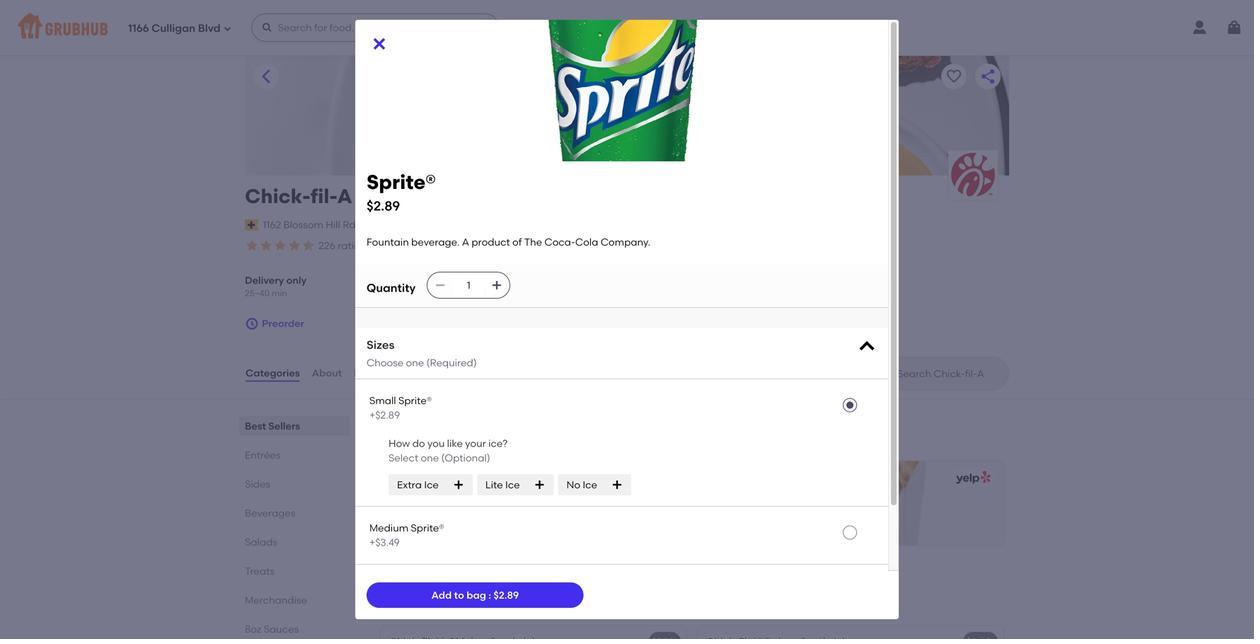 Task type: vqa. For each thing, say whether or not it's contained in the screenshot.
Lite
yes



Task type: locate. For each thing, give the bounding box(es) containing it.
fil-
[[311, 184, 337, 208], [424, 499, 436, 511], [741, 499, 754, 511]]

2 vertical spatial sprite®
[[411, 522, 445, 534]]

sellers up entrées tab at the left of page
[[269, 420, 300, 432]]

0 horizontal spatial chick-
[[245, 184, 311, 208]]

a inside 'button'
[[754, 499, 761, 511]]

0 horizontal spatial $2.89
[[367, 198, 400, 214]]

best up most
[[378, 417, 411, 435]]

entrées mobile entrees submenu
[[378, 578, 480, 608]]

delivery
[[518, 241, 550, 251]]

star icon image
[[245, 239, 259, 253], [259, 239, 273, 253], [273, 239, 288, 253], [288, 239, 302, 253], [302, 239, 316, 253], [302, 239, 316, 253]]

ice right no
[[583, 479, 598, 491]]

sprite® $2.89
[[367, 170, 436, 214]]

to
[[454, 589, 464, 601]]

1166
[[128, 22, 149, 35]]

1 vertical spatial $2.89
[[494, 589, 519, 601]]

svg image right input item quantity number field
[[492, 280, 503, 291]]

only
[[287, 274, 307, 286]]

main navigation navigation
[[0, 0, 1255, 55]]

a for fountain beverage. a product of the coca-cola company.
[[462, 236, 469, 248]]

fil- up hill
[[311, 184, 337, 208]]

small
[[370, 395, 396, 407]]

1 horizontal spatial ice
[[506, 479, 520, 491]]

add
[[432, 589, 452, 601]]

+$2.89
[[370, 409, 400, 421]]

0 horizontal spatial entrées
[[245, 449, 281, 461]]

0 horizontal spatial ice
[[424, 479, 439, 491]]

extra ice
[[397, 479, 439, 491]]

best sellers tab
[[245, 419, 344, 434]]

svg image left input item quantity number field
[[435, 280, 446, 291]]

ice right lite
[[506, 479, 520, 491]]

1162 blossom hill rd
[[263, 219, 356, 231]]

merchandise tab
[[245, 593, 344, 608]]

sprite® up fountain
[[367, 170, 436, 194]]

1 vertical spatial one
[[421, 452, 439, 464]]

sellers for best sellers
[[269, 420, 300, 432]]

svg image
[[262, 22, 273, 33], [223, 24, 232, 33], [435, 280, 446, 291], [492, 280, 503, 291]]

ice
[[424, 479, 439, 491], [506, 479, 520, 491], [583, 479, 598, 491]]

on time delivery
[[483, 241, 550, 251]]

chick- up $12.35
[[392, 499, 424, 511]]

$2.89 inside sprite® $2.89
[[367, 198, 400, 214]]

fil- for chick-fil-a
[[311, 184, 337, 208]]

0 vertical spatial one
[[406, 357, 424, 369]]

chick-fil-a® grilled chicken club... $12.35 +
[[392, 499, 558, 528]]

8oz
[[245, 623, 262, 635]]

fil- up +
[[424, 499, 436, 511]]

rd
[[343, 219, 356, 231]]

3 ice from the left
[[583, 479, 598, 491]]

entrées inside tab
[[245, 449, 281, 461]]

0 horizontal spatial sellers
[[269, 420, 300, 432]]

1 vertical spatial sprite®
[[399, 395, 432, 407]]

delivery
[[245, 274, 284, 286]]

2 horizontal spatial fil-
[[741, 499, 754, 511]]

beverages
[[245, 507, 296, 519]]

best for best sellers most ordered on grubhub
[[378, 417, 411, 435]]

1 ice from the left
[[424, 479, 439, 491]]

on
[[483, 241, 496, 251]]

small sprite® +$2.89
[[370, 395, 432, 421]]

best inside best sellers most ordered on grubhub
[[378, 417, 411, 435]]

0 horizontal spatial best
[[245, 420, 266, 432]]

about
[[312, 367, 342, 379]]

yelp image
[[954, 471, 991, 485]]

share icon image
[[980, 68, 997, 85]]

0 vertical spatial a
[[337, 184, 353, 208]]

order
[[619, 241, 641, 251]]

best up entrées tab at the left of page
[[245, 420, 266, 432]]

salads
[[245, 536, 278, 548]]

fountain
[[367, 236, 409, 248]]

chick-fil-a
[[245, 184, 353, 208]]

one down you
[[421, 452, 439, 464]]

a left on
[[462, 236, 469, 248]]

2 horizontal spatial chick-
[[709, 499, 741, 511]]

fil- inside the "chick-fil-a® grilled chicken club... $12.35 +"
[[424, 499, 436, 511]]

a up rd
[[337, 184, 353, 208]]

on
[[444, 437, 457, 449]]

svg image up caret left icon
[[262, 22, 273, 33]]

sprite® inside small sprite® +$2.89
[[399, 395, 432, 407]]

chick- inside the "chick-fil-a® grilled chicken club... $12.35 +"
[[392, 499, 424, 511]]

fries®
[[833, 499, 861, 511]]

ice?
[[489, 438, 508, 450]]

fil- inside chick-fil-a waffle potato fries® 'button'
[[741, 499, 754, 511]]

entrées
[[245, 449, 281, 461], [378, 578, 434, 596]]

svg image right blvd
[[223, 24, 232, 33]]

good
[[404, 241, 427, 251]]

$2.89 up fountain
[[367, 198, 400, 214]]

one right 'choose'
[[406, 357, 424, 369]]

beverages tab
[[245, 506, 344, 521]]

1 horizontal spatial entrées
[[378, 578, 434, 596]]

medium
[[370, 522, 409, 534]]

2 ice from the left
[[506, 479, 520, 491]]

entrées inside entrées mobile entrees submenu
[[378, 578, 434, 596]]

correct
[[585, 241, 617, 251]]

best sellers most ordered on grubhub
[[378, 417, 502, 449]]

grilled
[[450, 499, 483, 511]]

ice for lite ice
[[506, 479, 520, 491]]

chick-fil-a® deluxe sandwich image
[[898, 627, 1004, 639]]

1 horizontal spatial best
[[378, 417, 411, 435]]

0 horizontal spatial fil-
[[311, 184, 337, 208]]

culligan
[[152, 22, 196, 35]]

beverage.
[[412, 236, 460, 248]]

2 vertical spatial a
[[754, 499, 761, 511]]

chick- inside chick-fil-a waffle potato fries® 'button'
[[709, 499, 741, 511]]

best inside tab
[[245, 420, 266, 432]]

1 horizontal spatial fil-
[[424, 499, 436, 511]]

add to bag : $2.89
[[432, 589, 519, 601]]

best sellers
[[245, 420, 300, 432]]

2 horizontal spatial a
[[754, 499, 761, 511]]

sauces
[[264, 623, 299, 635]]

svg image
[[1227, 19, 1244, 36], [371, 35, 388, 52], [245, 317, 259, 331], [858, 337, 877, 357], [453, 480, 464, 491], [534, 480, 546, 491], [612, 480, 623, 491]]

chick- left waffle
[[709, 499, 741, 511]]

best
[[378, 417, 411, 435], [245, 420, 266, 432]]

sellers inside best sellers most ordered on grubhub
[[415, 417, 464, 435]]

a
[[337, 184, 353, 208], [462, 236, 469, 248], [754, 499, 761, 511]]

1162 blossom hill rd button
[[262, 217, 357, 233]]

2 horizontal spatial ice
[[583, 479, 598, 491]]

one
[[406, 357, 424, 369], [421, 452, 439, 464]]

preorder button
[[245, 311, 304, 337]]

sprite® right small
[[399, 395, 432, 407]]

grubhub
[[459, 437, 502, 449]]

89
[[561, 240, 573, 252]]

1 horizontal spatial sellers
[[415, 417, 464, 435]]

fil- for chick-fil-a waffle potato fries®
[[741, 499, 754, 511]]

1 horizontal spatial chick-
[[392, 499, 424, 511]]

a®
[[436, 499, 448, 511]]

medium sprite® +$3.49
[[370, 522, 445, 549]]

1 horizontal spatial a
[[462, 236, 469, 248]]

sellers up you
[[415, 417, 464, 435]]

entrées up mobile
[[378, 578, 434, 596]]

a for chick-fil-a
[[337, 184, 353, 208]]

cola
[[576, 236, 599, 248]]

lite ice
[[486, 479, 520, 491]]

$2.89 right :
[[494, 589, 519, 601]]

ice right 'extra'
[[424, 479, 439, 491]]

0 horizontal spatial a
[[337, 184, 353, 208]]

a left waffle
[[754, 499, 761, 511]]

sprite® inside medium sprite® +$3.49
[[411, 522, 445, 534]]

sellers
[[415, 417, 464, 435], [269, 420, 300, 432]]

select
[[389, 452, 419, 464]]

0 vertical spatial $2.89
[[367, 198, 400, 214]]

chick- up 1162
[[245, 184, 311, 208]]

categories
[[246, 367, 300, 379]]

$2.89
[[367, 198, 400, 214], [494, 589, 519, 601]]

sellers for best sellers most ordered on grubhub
[[415, 417, 464, 435]]

the
[[524, 236, 542, 248]]

sprite® down a®
[[411, 522, 445, 534]]

1 vertical spatial a
[[462, 236, 469, 248]]

226
[[319, 240, 336, 252]]

90
[[380, 240, 392, 252]]

entrées up sides
[[245, 449, 281, 461]]

1 horizontal spatial $2.89
[[494, 589, 519, 601]]

1 vertical spatial entrées
[[378, 578, 434, 596]]

most
[[378, 437, 401, 449]]

entrées tab
[[245, 448, 344, 463]]

blvd
[[198, 22, 221, 35]]

hill
[[326, 219, 341, 231]]

sellers inside tab
[[269, 420, 300, 432]]

0 vertical spatial entrées
[[245, 449, 281, 461]]

fil- left waffle
[[741, 499, 754, 511]]



Task type: describe. For each thing, give the bounding box(es) containing it.
best for best sellers
[[245, 420, 266, 432]]

sprite® for small
[[399, 395, 432, 407]]

coca-
[[545, 236, 576, 248]]

good food
[[404, 241, 448, 251]]

correct order
[[585, 241, 641, 251]]

food
[[429, 241, 448, 251]]

ratings
[[338, 240, 371, 252]]

one inside how do you like your ice? select one (optional)
[[421, 452, 439, 464]]

subscription pass image
[[245, 219, 259, 231]]

226 ratings
[[319, 240, 371, 252]]

salads tab
[[245, 535, 344, 550]]

chick- for chick-fil-a® grilled chicken club... $12.35 +
[[392, 499, 424, 511]]

entrees
[[408, 598, 438, 608]]

8oz sauces
[[245, 623, 299, 635]]

ice for extra ice
[[424, 479, 439, 491]]

company.
[[601, 236, 651, 248]]

quantity
[[367, 281, 416, 295]]

fountain beverage. a product of the coca-cola company.
[[367, 236, 651, 248]]

chick-fil-a waffle potato fries® button
[[698, 461, 1004, 546]]

one inside sizes choose one (required)
[[406, 357, 424, 369]]

reviews button
[[353, 348, 394, 399]]

:
[[489, 589, 491, 601]]

bag
[[467, 589, 486, 601]]

$12.35
[[392, 516, 421, 528]]

treats
[[245, 565, 275, 577]]

your
[[465, 438, 486, 450]]

chicken
[[485, 499, 525, 511]]

save this restaurant button
[[942, 64, 967, 89]]

entrées for entrées mobile entrees submenu
[[378, 578, 434, 596]]

sides tab
[[245, 477, 344, 492]]

entrées for entrées
[[245, 449, 281, 461]]

delivery only 25–40 min
[[245, 274, 307, 298]]

0 vertical spatial sprite®
[[367, 170, 436, 194]]

a for chick-fil-a waffle potato fries®
[[754, 499, 761, 511]]

mobile
[[378, 598, 406, 608]]

waffle
[[763, 499, 795, 511]]

25–40
[[245, 288, 270, 298]]

chick-fil-a waffle potato fries®
[[709, 499, 861, 511]]

ordered
[[404, 437, 442, 449]]

+
[[421, 516, 427, 528]]

+$3.49
[[370, 537, 400, 549]]

you
[[428, 438, 445, 450]]

time
[[498, 241, 516, 251]]

extra
[[397, 479, 422, 491]]

sprite® for medium
[[411, 522, 445, 534]]

no ice
[[567, 479, 598, 491]]

chick-fil-a logo image
[[949, 150, 999, 200]]

93
[[460, 240, 471, 252]]

sizes choose one (required)
[[367, 338, 477, 369]]

fil- for chick-fil-a® grilled chicken club... $12.35 +
[[424, 499, 436, 511]]

(optional)
[[442, 452, 491, 464]]

Search Chick-fil-A search field
[[897, 367, 1005, 380]]

preorder
[[262, 318, 304, 330]]

do
[[413, 438, 425, 450]]

of
[[513, 236, 522, 248]]

choose
[[367, 357, 404, 369]]

merchandise
[[245, 594, 307, 606]]

svg image inside preorder button
[[245, 317, 259, 331]]

sides
[[245, 478, 270, 490]]

chick- for chick-fil-a
[[245, 184, 311, 208]]

ice for no ice
[[583, 479, 598, 491]]

how
[[389, 438, 410, 450]]

product
[[472, 236, 510, 248]]

submenu
[[440, 598, 480, 608]]

caret left icon image
[[258, 68, 275, 85]]

save this restaurant image
[[946, 68, 963, 85]]

how do you like your ice? select one (optional)
[[389, 438, 508, 464]]

min
[[272, 288, 287, 298]]

(required)
[[427, 357, 477, 369]]

chick-fil-a® chicken sandwich image
[[581, 627, 687, 639]]

like
[[447, 438, 463, 450]]

chick- for chick-fil-a waffle potato fries®
[[709, 499, 741, 511]]

sizes
[[367, 338, 395, 352]]

svg image inside main navigation "navigation"
[[1227, 19, 1244, 36]]

treats tab
[[245, 564, 344, 579]]

Input item quantity number field
[[453, 273, 485, 298]]

lite
[[486, 479, 503, 491]]

blossom
[[284, 219, 324, 231]]

1166 culligan blvd
[[128, 22, 221, 35]]

8oz sauces tab
[[245, 622, 344, 637]]

search icon image
[[875, 365, 892, 382]]

about button
[[311, 348, 343, 399]]

reviews
[[354, 367, 394, 379]]

potato
[[798, 499, 831, 511]]

club...
[[527, 499, 558, 511]]

no
[[567, 479, 581, 491]]

1162
[[263, 219, 281, 231]]



